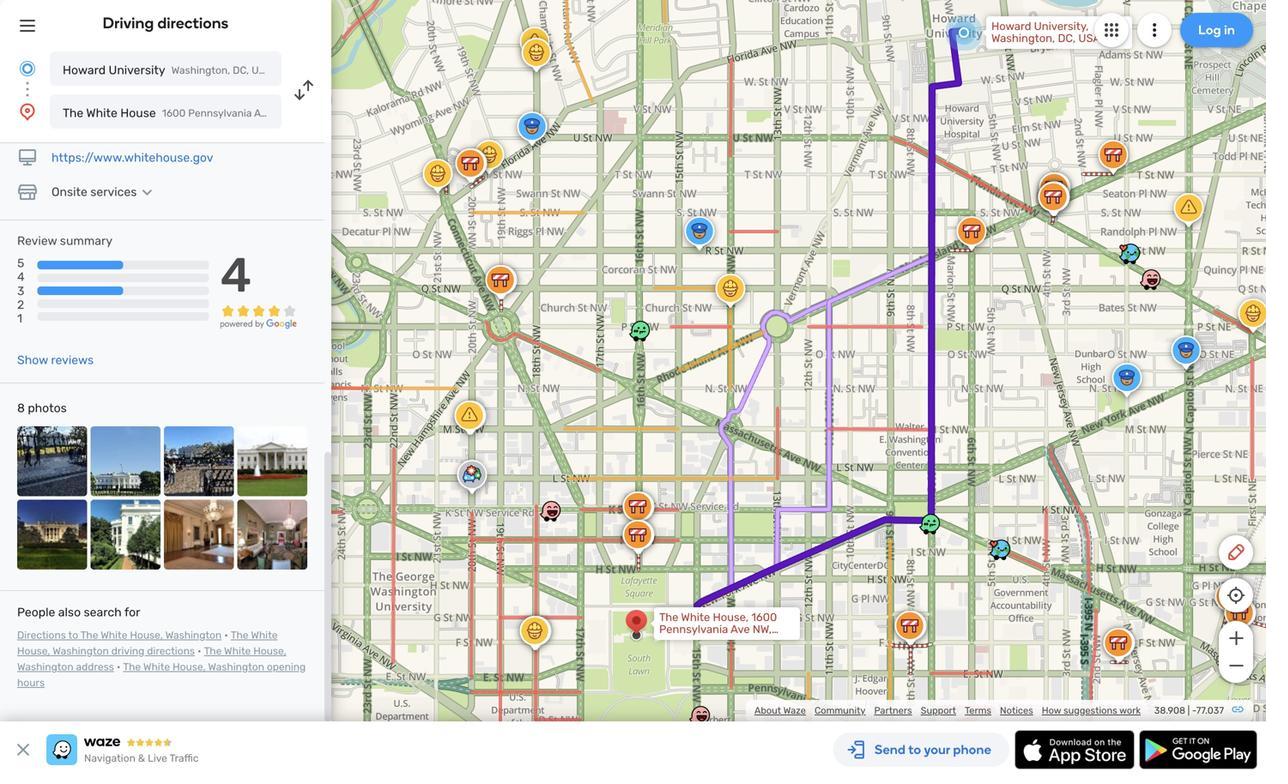 Task type: describe. For each thing, give the bounding box(es) containing it.
1
[[17, 312, 22, 326]]

washington, for university
[[171, 64, 230, 76]]

community link
[[815, 705, 866, 717]]

the white house, washington opening hours
[[17, 661, 306, 689]]

house, for driving
[[17, 646, 50, 658]]

review
[[17, 234, 57, 248]]

about waze community partners support terms notices how suggestions work
[[754, 705, 1141, 717]]

the for the white house, washington address
[[204, 646, 222, 658]]

house, for opening
[[173, 661, 206, 673]]

the white house, washington address
[[17, 646, 286, 673]]

zoom in image
[[1225, 628, 1247, 649]]

the white house, washington driving directions
[[17, 630, 278, 658]]

terms
[[965, 705, 991, 717]]

washington, for university,
[[991, 32, 1055, 45]]

how suggestions work link
[[1042, 705, 1141, 717]]

driving directions
[[103, 14, 229, 32]]

the white house button
[[50, 94, 282, 129]]

partners link
[[874, 705, 912, 717]]

image 2 of the white house, washington image
[[91, 427, 161, 497]]

address
[[76, 661, 114, 673]]

onsite services
[[52, 185, 137, 199]]

suggestions
[[1064, 705, 1117, 717]]

house, up 'driving'
[[130, 630, 163, 642]]

how
[[1042, 705, 1061, 717]]

5 4 3 2 1
[[17, 256, 25, 326]]

77.037
[[1196, 705, 1224, 717]]

the white house, washington driving directions link
[[17, 630, 278, 658]]

the for the white house
[[63, 106, 83, 120]]

driving
[[111, 646, 144, 658]]

-
[[1192, 705, 1196, 717]]

directions to the white house, washington link
[[17, 630, 222, 642]]

community
[[815, 705, 866, 717]]

3
[[17, 284, 24, 298]]

reviews
[[51, 353, 94, 367]]

1 horizontal spatial 4
[[220, 247, 252, 304]]

howard university, washington, dc, usa
[[991, 20, 1100, 45]]

chevron down image
[[137, 185, 157, 199]]

https://www.whitehouse.gov link
[[52, 151, 213, 165]]

to
[[68, 630, 78, 642]]

search
[[84, 606, 122, 620]]

about waze link
[[754, 705, 806, 717]]

0 vertical spatial directions
[[158, 14, 229, 32]]

the white house
[[63, 106, 156, 120]]

dc, for university,
[[1058, 32, 1076, 45]]

support
[[921, 705, 956, 717]]

0 horizontal spatial 4
[[17, 270, 25, 284]]

notices link
[[1000, 705, 1033, 717]]

for
[[124, 606, 140, 620]]

current location image
[[17, 58, 38, 79]]

howard university washington, dc, usa
[[63, 63, 272, 77]]

white for the white house, washington opening hours
[[143, 661, 170, 673]]

location image
[[17, 101, 38, 122]]

howard for university,
[[991, 20, 1031, 33]]

zoom out image
[[1225, 656, 1247, 676]]

white up 'driving'
[[101, 630, 127, 642]]

directions to the white house, washington
[[17, 630, 222, 642]]

https://www.whitehouse.gov
[[52, 151, 213, 165]]



Task type: locate. For each thing, give the bounding box(es) containing it.
usa inside howard university washington, dc, usa
[[252, 64, 272, 76]]

image 8 of the white house, washington image
[[237, 500, 307, 570]]

white up opening
[[251, 630, 278, 642]]

house, for address
[[253, 646, 286, 658]]

image 5 of the white house, washington image
[[17, 500, 87, 570]]

&
[[138, 753, 145, 765]]

notices
[[1000, 705, 1033, 717]]

1 vertical spatial dc,
[[233, 64, 249, 76]]

white inside button
[[86, 106, 117, 120]]

also
[[58, 606, 81, 620]]

the white house, washington opening hours link
[[17, 661, 306, 689]]

review summary
[[17, 234, 112, 248]]

the for the white house, washington driving directions
[[231, 630, 249, 642]]

the
[[63, 106, 83, 120], [80, 630, 98, 642], [231, 630, 249, 642], [204, 646, 222, 658], [123, 661, 141, 673]]

washington for the white house, washington driving directions
[[53, 646, 109, 658]]

washington for the white house, washington opening hours
[[208, 661, 264, 673]]

white left house
[[86, 106, 117, 120]]

howard inside howard university, washington, dc, usa
[[991, 20, 1031, 33]]

people also search for
[[17, 606, 140, 620]]

the white house, washington address link
[[17, 646, 286, 673]]

show reviews
[[17, 353, 94, 367]]

washington up hours
[[17, 661, 73, 673]]

38.908 | -77.037
[[1154, 705, 1224, 717]]

0 vertical spatial dc,
[[1058, 32, 1076, 45]]

services
[[90, 185, 137, 199]]

the inside the white house, washington opening hours
[[123, 661, 141, 673]]

white up the white house, washington opening hours link at left bottom
[[224, 646, 251, 658]]

washington up "the white house, washington address"
[[165, 630, 222, 642]]

house, inside the white house, washington driving directions
[[17, 646, 50, 658]]

howard for university
[[63, 63, 106, 77]]

1 vertical spatial directions
[[147, 646, 195, 658]]

dc, inside howard university washington, dc, usa
[[233, 64, 249, 76]]

driving
[[103, 14, 154, 32]]

washington down "to" on the bottom left of the page
[[53, 646, 109, 658]]

people
[[17, 606, 55, 620]]

house, down the white house, washington driving directions at the bottom left of page
[[173, 661, 206, 673]]

1 horizontal spatial howard
[[991, 20, 1031, 33]]

the inside button
[[63, 106, 83, 120]]

howard
[[991, 20, 1031, 33], [63, 63, 106, 77]]

hours
[[17, 677, 45, 689]]

support link
[[921, 705, 956, 717]]

university,
[[1034, 20, 1089, 33]]

0 horizontal spatial usa
[[252, 64, 272, 76]]

navigation & live traffic
[[84, 753, 199, 765]]

computer image
[[17, 148, 38, 168]]

0 horizontal spatial washington,
[[171, 64, 230, 76]]

traffic
[[170, 753, 199, 765]]

directions up howard university washington, dc, usa
[[158, 14, 229, 32]]

image 1 of the white house, washington image
[[17, 427, 87, 497]]

onsite services button
[[52, 185, 157, 199]]

image 7 of the white house, washington image
[[164, 500, 234, 570]]

house
[[120, 106, 156, 120]]

directions
[[17, 630, 66, 642]]

image 6 of the white house, washington image
[[91, 500, 161, 570]]

white inside the white house, washington opening hours
[[143, 661, 170, 673]]

image 3 of the white house, washington image
[[164, 427, 234, 497]]

white
[[86, 106, 117, 120], [101, 630, 127, 642], [251, 630, 278, 642], [224, 646, 251, 658], [143, 661, 170, 673]]

5
[[17, 256, 24, 270]]

1 horizontal spatial usa
[[1078, 32, 1100, 45]]

waze
[[783, 705, 806, 717]]

x image
[[13, 740, 33, 760]]

white for the white house, washington driving directions
[[251, 630, 278, 642]]

directions up the white house, washington opening hours
[[147, 646, 195, 658]]

navigation
[[84, 753, 136, 765]]

38.908
[[1154, 705, 1185, 717]]

1 horizontal spatial washington,
[[991, 32, 1055, 45]]

0 vertical spatial howard
[[991, 20, 1031, 33]]

white inside the white house, washington driving directions
[[251, 630, 278, 642]]

8 photos
[[17, 401, 67, 416]]

1 vertical spatial washington,
[[171, 64, 230, 76]]

usa inside howard university, washington, dc, usa
[[1078, 32, 1100, 45]]

onsite
[[52, 185, 87, 199]]

photos
[[28, 401, 67, 416]]

usa
[[1078, 32, 1100, 45], [252, 64, 272, 76]]

the inside "the white house, washington address"
[[204, 646, 222, 658]]

directions inside the white house, washington driving directions
[[147, 646, 195, 658]]

0 vertical spatial washington,
[[991, 32, 1055, 45]]

about
[[754, 705, 781, 717]]

washington, inside howard university washington, dc, usa
[[171, 64, 230, 76]]

howard up the white house
[[63, 63, 106, 77]]

live
[[148, 753, 167, 765]]

show
[[17, 353, 48, 367]]

4
[[220, 247, 252, 304], [17, 270, 25, 284]]

8
[[17, 401, 25, 416]]

partners
[[874, 705, 912, 717]]

2
[[17, 298, 24, 312]]

store image
[[17, 182, 38, 203]]

washington inside the white house, washington opening hours
[[208, 661, 264, 673]]

the inside the white house, washington driving directions
[[231, 630, 249, 642]]

1 vertical spatial howard
[[63, 63, 106, 77]]

1 vertical spatial usa
[[252, 64, 272, 76]]

|
[[1188, 705, 1190, 717]]

white for the white house
[[86, 106, 117, 120]]

university
[[109, 63, 165, 77]]

house, inside the white house, washington opening hours
[[173, 661, 206, 673]]

howard left university,
[[991, 20, 1031, 33]]

washington inside the white house, washington driving directions
[[53, 646, 109, 658]]

opening
[[267, 661, 306, 673]]

white down the white house, washington driving directions at the bottom left of page
[[143, 661, 170, 673]]

dc, inside howard university, washington, dc, usa
[[1058, 32, 1076, 45]]

image 4 of the white house, washington image
[[237, 427, 307, 497]]

house, up opening
[[253, 646, 286, 658]]

summary
[[60, 234, 112, 248]]

white inside "the white house, washington address"
[[224, 646, 251, 658]]

washington inside "the white house, washington address"
[[17, 661, 73, 673]]

dc,
[[1058, 32, 1076, 45], [233, 64, 249, 76]]

white for the white house, washington address
[[224, 646, 251, 658]]

usa for university,
[[1078, 32, 1100, 45]]

0 horizontal spatial dc,
[[233, 64, 249, 76]]

directions
[[158, 14, 229, 32], [147, 646, 195, 658]]

terms link
[[965, 705, 991, 717]]

dc, for university
[[233, 64, 249, 76]]

0 vertical spatial usa
[[1078, 32, 1100, 45]]

the for the white house, washington opening hours
[[123, 661, 141, 673]]

washington left opening
[[208, 661, 264, 673]]

work
[[1119, 705, 1141, 717]]

1 horizontal spatial dc,
[[1058, 32, 1076, 45]]

house, inside "the white house, washington address"
[[253, 646, 286, 658]]

usa for university
[[252, 64, 272, 76]]

washington,
[[991, 32, 1055, 45], [171, 64, 230, 76]]

0 horizontal spatial howard
[[63, 63, 106, 77]]

washington
[[165, 630, 222, 642], [53, 646, 109, 658], [17, 661, 73, 673], [208, 661, 264, 673]]

link image
[[1231, 703, 1245, 717]]

washington, inside howard university, washington, dc, usa
[[991, 32, 1055, 45]]

house,
[[130, 630, 163, 642], [17, 646, 50, 658], [253, 646, 286, 658], [173, 661, 206, 673]]

pencil image
[[1226, 542, 1246, 563]]

washington for the white house, washington address
[[17, 661, 73, 673]]

house, down directions
[[17, 646, 50, 658]]



Task type: vqa. For each thing, say whether or not it's contained in the screenshot.
Tell
no



